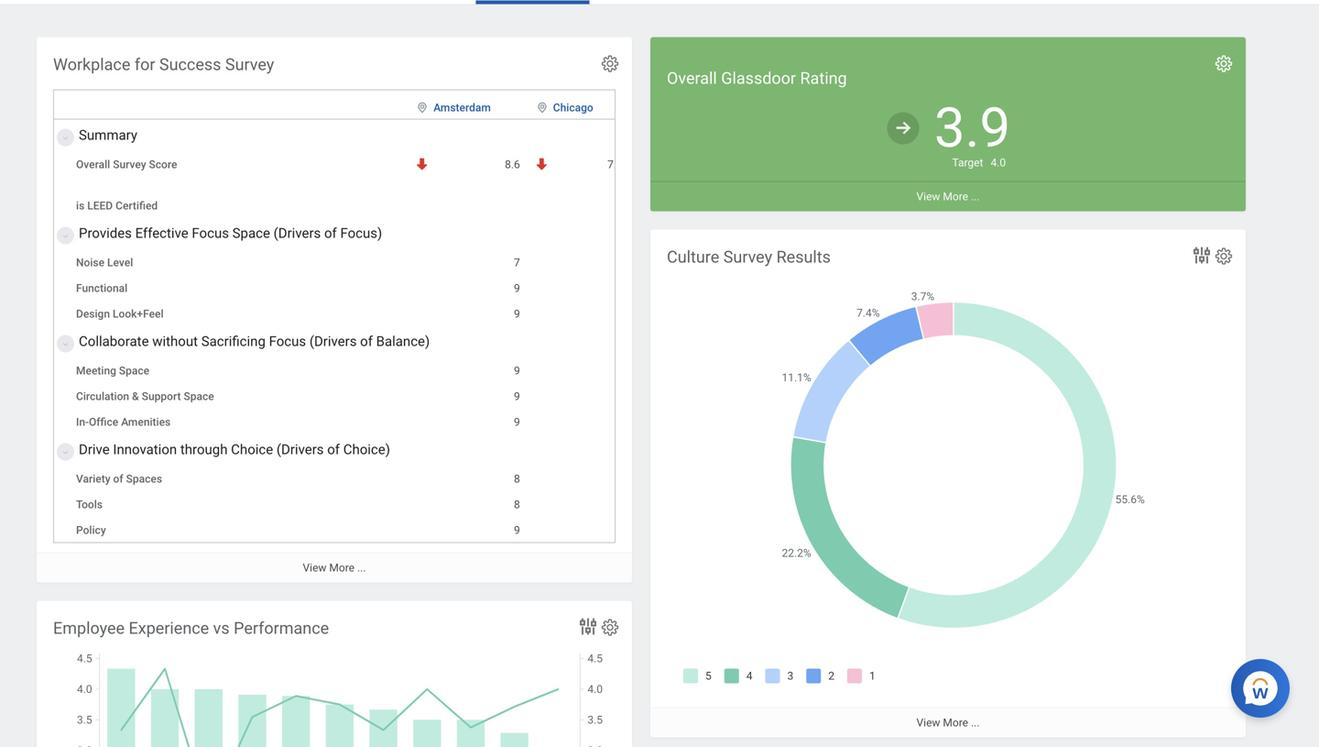 Task type: locate. For each thing, give the bounding box(es) containing it.
collapse image for provides effective focus space (drivers of focus)
[[58, 225, 69, 247]]

1 8 from the top
[[514, 473, 520, 485]]

space right effective
[[232, 225, 270, 241]]

overall for 8.6
[[76, 158, 110, 171]]

5 9 from the top
[[514, 416, 520, 429]]

4 9 from the top
[[514, 390, 520, 403]]

space for support
[[184, 390, 214, 403]]

location image left chicago
[[535, 101, 550, 114]]

collapse image
[[58, 127, 69, 149], [58, 441, 69, 463]]

overall left "glassdoor"
[[667, 69, 717, 88]]

view more ...
[[917, 190, 980, 203], [303, 562, 366, 574], [917, 716, 980, 729]]

level
[[107, 256, 133, 269]]

noise level
[[76, 256, 133, 269]]

deteriorating image left 8.6
[[415, 157, 429, 171]]

0 vertical spatial 8
[[514, 473, 520, 485]]

space right support
[[184, 390, 214, 403]]

summary
[[79, 127, 137, 143]]

overall glassdoor rating
[[667, 69, 847, 88]]

1 vertical spatial survey
[[113, 158, 146, 171]]

0 vertical spatial focus
[[192, 225, 229, 241]]

amsterdam
[[434, 101, 491, 114]]

configure workplace for success survey image
[[600, 54, 621, 74]]

(drivers for choice
[[277, 441, 324, 457]]

2 vertical spatial view
[[917, 716, 941, 729]]

deteriorating element containing 8.6
[[415, 157, 520, 172]]

deteriorating element
[[415, 157, 520, 172], [535, 157, 623, 172]]

deteriorating element down the amsterdam
[[415, 157, 520, 172]]

1 9 from the top
[[514, 282, 520, 295]]

is leed certified
[[76, 199, 158, 212]]

overall inside workplace for success survey element
[[76, 158, 110, 171]]

collapse image for collaborate without sacrificing focus (drivers of balance)
[[58, 333, 69, 355]]

variety of spaces
[[76, 473, 162, 485]]

collapse image left drive
[[58, 441, 69, 463]]

0 horizontal spatial deteriorating image
[[415, 157, 429, 171]]

2 vertical spatial view more ...
[[917, 716, 980, 729]]

... inside "culture survey results" element
[[972, 716, 980, 729]]

collapse image left provides
[[58, 225, 69, 247]]

employee experience vs performance element
[[37, 601, 632, 747]]

collapse image for drive innovation through choice (drivers of choice)
[[58, 441, 69, 463]]

is
[[76, 199, 85, 212]]

of right the variety
[[113, 473, 123, 485]]

of left "balance)"
[[360, 333, 373, 349]]

support
[[142, 390, 181, 403]]

functional
[[76, 282, 128, 295]]

2 location image from the left
[[535, 101, 550, 114]]

survey right culture
[[724, 247, 773, 267]]

of
[[324, 225, 337, 241], [360, 333, 373, 349], [327, 441, 340, 457], [113, 473, 123, 485]]

view more ... inside "culture survey results" element
[[917, 716, 980, 729]]

look+feel
[[113, 308, 164, 320]]

1 horizontal spatial deteriorating image
[[535, 157, 549, 171]]

provides effective focus space (drivers of focus)
[[79, 225, 382, 241]]

1 vertical spatial view more ... link
[[37, 552, 632, 583]]

6 9 from the top
[[514, 524, 520, 537]]

location image for amsterdam
[[415, 101, 430, 114]]

2 horizontal spatial space
[[232, 225, 270, 241]]

0 vertical spatial collapse image
[[58, 127, 69, 149]]

2 deteriorating element from the left
[[535, 157, 623, 172]]

(drivers
[[274, 225, 321, 241], [310, 333, 357, 349], [277, 441, 324, 457]]

1 vertical spatial (drivers
[[310, 333, 357, 349]]

1 horizontal spatial location image
[[535, 101, 550, 114]]

view
[[917, 190, 941, 203], [303, 562, 327, 574], [917, 716, 941, 729]]

of left focus)
[[324, 225, 337, 241]]

focus right sacrificing
[[269, 333, 306, 349]]

3.9
[[935, 96, 1011, 160]]

1 horizontal spatial overall
[[667, 69, 717, 88]]

design look+feel
[[76, 308, 164, 320]]

of left choice)
[[327, 441, 340, 457]]

deteriorating image for 8.6
[[415, 157, 429, 171]]

0 horizontal spatial focus
[[192, 225, 229, 241]]

1 vertical spatial view
[[303, 562, 327, 574]]

...
[[972, 190, 980, 203], [357, 562, 366, 574], [972, 716, 980, 729]]

experience
[[129, 619, 209, 638]]

leed
[[87, 199, 113, 212]]

2 collapse image from the top
[[58, 441, 69, 463]]

survey
[[225, 55, 274, 74], [113, 158, 146, 171], [724, 247, 773, 267]]

2 vertical spatial (drivers
[[277, 441, 324, 457]]

provides
[[79, 225, 132, 241]]

deteriorating image
[[415, 157, 429, 171], [535, 157, 549, 171]]

more
[[944, 190, 969, 203], [329, 562, 355, 574], [944, 716, 969, 729]]

0 vertical spatial view
[[917, 190, 941, 203]]

collapse image
[[58, 225, 69, 247], [58, 333, 69, 355]]

8 for tools
[[514, 498, 520, 511]]

8.6
[[505, 158, 520, 171]]

(drivers for focus
[[310, 333, 357, 349]]

configure and view chart data image
[[577, 615, 599, 637]]

view more ... link for workplace for success survey
[[37, 552, 632, 583]]

location image left the amsterdam
[[415, 101, 430, 114]]

3 9 from the top
[[514, 364, 520, 377]]

1 collapse image from the top
[[58, 225, 69, 247]]

(drivers left focus)
[[274, 225, 321, 241]]

for
[[135, 55, 155, 74]]

0 vertical spatial more
[[944, 190, 969, 203]]

deteriorating image right 8.6
[[535, 157, 549, 171]]

effective
[[135, 225, 189, 241]]

(drivers right choice
[[277, 441, 324, 457]]

space
[[232, 225, 270, 241], [119, 364, 150, 377], [184, 390, 214, 403]]

amsterdam link
[[434, 98, 491, 114]]

survey right success
[[225, 55, 274, 74]]

focus right effective
[[192, 225, 229, 241]]

2 horizontal spatial survey
[[724, 247, 773, 267]]

2 vertical spatial view more ... link
[[651, 707, 1247, 738]]

2 deteriorating image from the left
[[535, 157, 549, 171]]

1 horizontal spatial deteriorating element
[[535, 157, 623, 172]]

1 vertical spatial focus
[[269, 333, 306, 349]]

1 collapse image from the top
[[58, 127, 69, 149]]

workplace for success survey
[[53, 55, 274, 74]]

0 vertical spatial view more ...
[[917, 190, 980, 203]]

collapse image left collaborate
[[58, 333, 69, 355]]

culture survey results
[[667, 247, 831, 267]]

configure image
[[1214, 54, 1235, 74]]

1 horizontal spatial focus
[[269, 333, 306, 349]]

more inside "culture survey results" element
[[944, 716, 969, 729]]

tab
[[476, 0, 590, 4]]

survey for culture survey results
[[724, 247, 773, 267]]

collapse image left summary
[[58, 127, 69, 149]]

focus
[[192, 225, 229, 241], [269, 333, 306, 349]]

2 vertical spatial ...
[[972, 716, 980, 729]]

1 location image from the left
[[415, 101, 430, 114]]

1 vertical spatial ...
[[357, 562, 366, 574]]

1 horizontal spatial survey
[[225, 55, 274, 74]]

space up &
[[119, 364, 150, 377]]

choice)
[[343, 441, 390, 457]]

7
[[514, 256, 520, 269]]

more for workplace for success survey
[[329, 562, 355, 574]]

design
[[76, 308, 110, 320]]

0 vertical spatial space
[[232, 225, 270, 241]]

survey left the 'score'
[[113, 158, 146, 171]]

1 deteriorating element from the left
[[415, 157, 520, 172]]

8
[[514, 473, 520, 485], [514, 498, 520, 511]]

overall survey score
[[76, 158, 177, 171]]

1 deteriorating image from the left
[[415, 157, 429, 171]]

... inside workplace for success survey element
[[357, 562, 366, 574]]

2 8 from the top
[[514, 498, 520, 511]]

of for choice)
[[327, 441, 340, 457]]

(drivers left "balance)"
[[310, 333, 357, 349]]

1 vertical spatial view more ...
[[303, 562, 366, 574]]

9
[[514, 282, 520, 295], [514, 308, 520, 320], [514, 364, 520, 377], [514, 390, 520, 403], [514, 416, 520, 429], [514, 524, 520, 537]]

0 vertical spatial (drivers
[[274, 225, 321, 241]]

0 horizontal spatial space
[[119, 364, 150, 377]]

location image
[[415, 101, 430, 114], [535, 101, 550, 114]]

2 vertical spatial space
[[184, 390, 214, 403]]

1 horizontal spatial space
[[184, 390, 214, 403]]

overall
[[667, 69, 717, 88], [76, 158, 110, 171]]

results
[[777, 247, 831, 267]]

deteriorating element containing 7.4
[[535, 157, 623, 172]]

0 horizontal spatial location image
[[415, 101, 430, 114]]

1 vertical spatial 8
[[514, 498, 520, 511]]

view inside "culture survey results" element
[[917, 716, 941, 729]]

view more ... inside workplace for success survey element
[[303, 562, 366, 574]]

view more ... link
[[651, 181, 1247, 211], [37, 552, 632, 583], [651, 707, 1247, 738]]

&
[[132, 390, 139, 403]]

2 vertical spatial more
[[944, 716, 969, 729]]

1 vertical spatial collapse image
[[58, 441, 69, 463]]

0 horizontal spatial overall
[[76, 158, 110, 171]]

0 vertical spatial overall
[[667, 69, 717, 88]]

more inside workplace for success survey element
[[329, 562, 355, 574]]

9 for &
[[514, 390, 520, 403]]

1 vertical spatial collapse image
[[58, 333, 69, 355]]

neutral good image
[[886, 111, 921, 146]]

overall down summary
[[76, 158, 110, 171]]

chicago link
[[553, 98, 594, 114]]

0 vertical spatial collapse image
[[58, 225, 69, 247]]

1 vertical spatial more
[[329, 562, 355, 574]]

2 collapse image from the top
[[58, 333, 69, 355]]

2 9 from the top
[[514, 308, 520, 320]]

0 horizontal spatial deteriorating element
[[415, 157, 520, 172]]

0 vertical spatial survey
[[225, 55, 274, 74]]

0 horizontal spatial survey
[[113, 158, 146, 171]]

view inside workplace for success survey element
[[303, 562, 327, 574]]

4.0
[[991, 156, 1006, 169]]

deteriorating element down chicago
[[535, 157, 623, 172]]

configure culture survey results image
[[1214, 246, 1235, 266]]

2 vertical spatial survey
[[724, 247, 773, 267]]

1 vertical spatial overall
[[76, 158, 110, 171]]



Task type: vqa. For each thing, say whether or not it's contained in the screenshot.
8
yes



Task type: describe. For each thing, give the bounding box(es) containing it.
employee experience vs performance
[[53, 619, 329, 638]]

innovation
[[113, 441, 177, 457]]

culture survey results element
[[651, 230, 1247, 738]]

9 for look+feel
[[514, 308, 520, 320]]

7.4
[[608, 158, 623, 171]]

chicago
[[553, 101, 594, 114]]

of for focus)
[[324, 225, 337, 241]]

performance
[[234, 619, 329, 638]]

collapse image for summary
[[58, 127, 69, 149]]

space for focus
[[232, 225, 270, 241]]

configure employee experience vs performance image
[[600, 617, 621, 637]]

of for balance)
[[360, 333, 373, 349]]

view for culture survey results
[[917, 716, 941, 729]]

balance)
[[376, 333, 430, 349]]

0 vertical spatial ...
[[972, 190, 980, 203]]

glassdoor
[[722, 69, 797, 88]]

vs
[[213, 619, 230, 638]]

office
[[89, 416, 118, 429]]

survey for overall survey score
[[113, 158, 146, 171]]

success
[[159, 55, 221, 74]]

in-office amenities
[[76, 416, 171, 429]]

drive
[[79, 441, 110, 457]]

view for workplace for success survey
[[303, 562, 327, 574]]

overall for 3.9
[[667, 69, 717, 88]]

in-
[[76, 416, 89, 429]]

sacrificing
[[201, 333, 266, 349]]

employee
[[53, 619, 125, 638]]

rating
[[801, 69, 847, 88]]

policy
[[76, 524, 106, 537]]

... for culture survey results
[[972, 716, 980, 729]]

0 vertical spatial view more ... link
[[651, 181, 1247, 211]]

1 vertical spatial space
[[119, 364, 150, 377]]

spaces
[[126, 473, 162, 485]]

meeting
[[76, 364, 116, 377]]

location image for chicago
[[535, 101, 550, 114]]

without
[[152, 333, 198, 349]]

more for culture survey results
[[944, 716, 969, 729]]

noise
[[76, 256, 105, 269]]

view more ... for workplace for success survey
[[303, 562, 366, 574]]

(drivers for space
[[274, 225, 321, 241]]

focus)
[[340, 225, 382, 241]]

drive innovation through choice (drivers of choice)
[[79, 441, 390, 457]]

variety
[[76, 473, 110, 485]]

view more ... for culture survey results
[[917, 716, 980, 729]]

amenities
[[121, 416, 171, 429]]

9 for office
[[514, 416, 520, 429]]

workplace
[[53, 55, 131, 74]]

score
[[149, 158, 177, 171]]

3.9 target 4.0
[[935, 96, 1011, 169]]

configure and view chart data image
[[1192, 244, 1214, 266]]

circulation & support space
[[76, 390, 214, 403]]

... for workplace for success survey
[[357, 562, 366, 574]]

through
[[180, 441, 228, 457]]

tools
[[76, 498, 103, 511]]

workplace for success survey element
[[37, 37, 1320, 583]]

culture
[[667, 247, 720, 267]]

certified
[[116, 199, 158, 212]]

collaborate
[[79, 333, 149, 349]]

8 for variety of spaces
[[514, 473, 520, 485]]

collaborate without sacrificing focus (drivers of balance)
[[79, 333, 430, 349]]

target
[[953, 156, 984, 169]]

deteriorating image for 7.4
[[535, 157, 549, 171]]

circulation
[[76, 390, 129, 403]]

9 for space
[[514, 364, 520, 377]]

meeting space
[[76, 364, 150, 377]]

choice
[[231, 441, 273, 457]]

view more ... link for culture survey results
[[651, 707, 1247, 738]]



